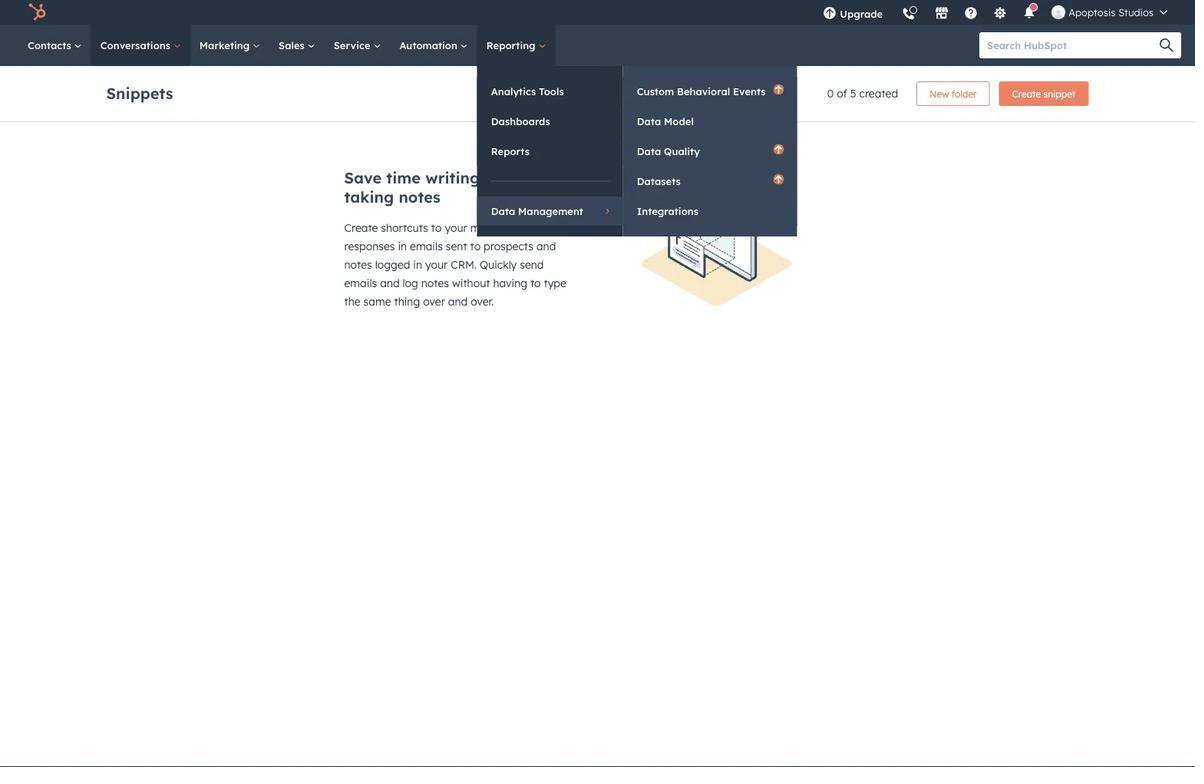 Task type: describe. For each thing, give the bounding box(es) containing it.
save time writing emails and taking notes
[[344, 168, 569, 207]]

reports
[[491, 145, 530, 157]]

the
[[344, 295, 361, 308]]

apoptosis
[[1069, 6, 1116, 18]]

notifications image
[[1023, 7, 1037, 21]]

0 horizontal spatial in
[[398, 240, 407, 253]]

custom
[[637, 85, 674, 98]]

snippets
[[106, 83, 173, 103]]

quality
[[664, 145, 700, 157]]

snippet
[[1044, 88, 1076, 99]]

0 horizontal spatial emails
[[344, 276, 377, 290]]

data for data model
[[637, 115, 661, 127]]

tools
[[539, 85, 564, 98]]

0 vertical spatial your
[[445, 221, 468, 235]]

events
[[734, 85, 766, 98]]

help button
[[959, 0, 985, 25]]

service
[[334, 39, 374, 51]]

service link
[[325, 25, 390, 66]]

notifications button
[[1017, 0, 1043, 25]]

and down without
[[448, 295, 468, 308]]

calling icon button
[[896, 2, 923, 24]]

help image
[[965, 7, 979, 21]]

time
[[387, 168, 421, 187]]

automation
[[400, 39, 461, 51]]

created
[[860, 87, 899, 100]]

without
[[452, 276, 490, 290]]

new
[[930, 88, 950, 99]]

over.
[[471, 295, 494, 308]]

common
[[499, 221, 544, 235]]

create shortcuts to your most common responses in emails sent to prospects and notes logged in your crm. quickly send emails and log notes without having to type the same thing over and over.
[[344, 221, 567, 308]]

conversations
[[100, 39, 173, 51]]

1 horizontal spatial emails
[[410, 240, 443, 253]]

integrations
[[637, 205, 699, 217]]

data management link
[[477, 197, 623, 226]]

2 horizontal spatial to
[[531, 276, 541, 290]]

shortcuts
[[381, 221, 428, 235]]

sent
[[446, 240, 467, 253]]

quickly
[[480, 258, 517, 271]]

reports link
[[477, 137, 623, 166]]

sales
[[279, 39, 308, 51]]

settings link
[[985, 0, 1017, 25]]

integrations link
[[623, 197, 798, 226]]

apoptosis studios
[[1069, 6, 1154, 18]]

hubspot link
[[18, 3, 58, 22]]

marketing
[[200, 39, 253, 51]]

logged
[[375, 258, 410, 271]]

same
[[364, 295, 391, 308]]

create snippet
[[1013, 88, 1076, 99]]

and down logged
[[380, 276, 400, 290]]

data model
[[637, 115, 694, 127]]

contacts
[[28, 39, 74, 51]]

create for create shortcuts to your most common responses in emails sent to prospects and notes logged in your crm. quickly send emails and log notes without having to type the same thing over and over.
[[344, 221, 378, 235]]

0 of 5 created
[[828, 87, 899, 100]]

upgrade
[[840, 7, 883, 20]]

settings image
[[994, 7, 1008, 21]]

custom behavioral events link
[[623, 77, 798, 106]]

over
[[423, 295, 445, 308]]

calling icon image
[[903, 8, 916, 22]]

create snippet button
[[1000, 81, 1089, 106]]

reporting link
[[477, 25, 556, 66]]

most
[[471, 221, 496, 235]]

folder
[[952, 88, 977, 99]]

marketplaces image
[[936, 7, 949, 21]]

emails inside save time writing emails and taking notes
[[485, 168, 535, 187]]

data model link
[[623, 107, 798, 136]]

data quality link
[[623, 137, 798, 166]]



Task type: vqa. For each thing, say whether or not it's contained in the screenshot.
Jacob Simon Icon
no



Task type: locate. For each thing, give the bounding box(es) containing it.
2 vertical spatial emails
[[344, 276, 377, 290]]

hubspot image
[[28, 3, 46, 22]]

0
[[828, 87, 834, 100]]

and down reports link
[[540, 168, 569, 187]]

in down shortcuts at the top left of the page
[[398, 240, 407, 253]]

notes inside save time writing emails and taking notes
[[399, 187, 441, 207]]

0 vertical spatial in
[[398, 240, 407, 253]]

emails down reports
[[485, 168, 535, 187]]

2 vertical spatial to
[[531, 276, 541, 290]]

data management
[[491, 205, 584, 217]]

0 horizontal spatial create
[[344, 221, 378, 235]]

crm.
[[451, 258, 477, 271]]

create left the snippet at right top
[[1013, 88, 1042, 99]]

upgrade image
[[823, 7, 837, 21]]

data for data management
[[491, 205, 516, 217]]

to down send
[[531, 276, 541, 290]]

and
[[540, 168, 569, 187], [537, 240, 556, 253], [380, 276, 400, 290], [448, 295, 468, 308]]

your up sent
[[445, 221, 468, 235]]

1 vertical spatial emails
[[410, 240, 443, 253]]

datasets link
[[623, 167, 798, 196]]

in up log
[[413, 258, 422, 271]]

tara schultz image
[[1052, 5, 1066, 19]]

custom behavioral events
[[637, 85, 766, 98]]

5
[[851, 87, 857, 100]]

0 vertical spatial data
[[637, 115, 661, 127]]

data quality
[[637, 145, 700, 157]]

marketing link
[[190, 25, 270, 66]]

data up datasets
[[637, 145, 661, 157]]

log
[[403, 276, 418, 290]]

data for data quality
[[637, 145, 661, 157]]

reporting menu
[[477, 66, 798, 237]]

create up responses
[[344, 221, 378, 235]]

model
[[664, 115, 694, 127]]

of
[[837, 87, 848, 100]]

data left the "model"
[[637, 115, 661, 127]]

in
[[398, 240, 407, 253], [413, 258, 422, 271]]

automation link
[[390, 25, 477, 66]]

writing
[[426, 168, 480, 187]]

1 vertical spatial in
[[413, 258, 422, 271]]

notes up over
[[421, 276, 449, 290]]

contacts link
[[18, 25, 91, 66]]

create
[[1013, 88, 1042, 99], [344, 221, 378, 235]]

responses
[[344, 240, 395, 253]]

2 vertical spatial notes
[[421, 276, 449, 290]]

type
[[544, 276, 567, 290]]

analytics
[[491, 85, 536, 98]]

Search HubSpot search field
[[980, 32, 1168, 58]]

0 vertical spatial to
[[432, 221, 442, 235]]

behavioral
[[677, 85, 731, 98]]

menu
[[814, 0, 1177, 30]]

and up send
[[537, 240, 556, 253]]

0 vertical spatial create
[[1013, 88, 1042, 99]]

conversations link
[[91, 25, 190, 66]]

datasets
[[637, 175, 681, 187]]

search button
[[1153, 32, 1182, 58]]

your
[[445, 221, 468, 235], [425, 258, 448, 271]]

taking
[[344, 187, 394, 207]]

1 vertical spatial your
[[425, 258, 448, 271]]

to right sent
[[470, 240, 481, 253]]

create for create snippet
[[1013, 88, 1042, 99]]

1 vertical spatial create
[[344, 221, 378, 235]]

send
[[520, 258, 544, 271]]

notes
[[399, 187, 441, 207], [344, 258, 372, 271], [421, 276, 449, 290]]

1 vertical spatial to
[[470, 240, 481, 253]]

1 vertical spatial data
[[637, 145, 661, 157]]

emails down shortcuts at the top left of the page
[[410, 240, 443, 253]]

data
[[637, 115, 661, 127], [637, 145, 661, 157], [491, 205, 516, 217]]

2 horizontal spatial emails
[[485, 168, 535, 187]]

notes down responses
[[344, 258, 372, 271]]

notes up shortcuts at the top left of the page
[[399, 187, 441, 207]]

2 vertical spatial data
[[491, 205, 516, 217]]

reporting
[[487, 39, 539, 51]]

thing
[[394, 295, 420, 308]]

0 horizontal spatial to
[[432, 221, 442, 235]]

data up common
[[491, 205, 516, 217]]

management
[[518, 205, 584, 217]]

analytics tools link
[[477, 77, 623, 106]]

studios
[[1119, 6, 1154, 18]]

your down sent
[[425, 258, 448, 271]]

having
[[493, 276, 528, 290]]

sales link
[[270, 25, 325, 66]]

dashboards link
[[477, 107, 623, 136]]

1 horizontal spatial in
[[413, 258, 422, 271]]

1 vertical spatial notes
[[344, 258, 372, 271]]

snippets banner
[[106, 77, 1089, 106]]

emails up the
[[344, 276, 377, 290]]

to right shortcuts at the top left of the page
[[432, 221, 442, 235]]

new folder
[[930, 88, 977, 99]]

create inside button
[[1013, 88, 1042, 99]]

1 horizontal spatial create
[[1013, 88, 1042, 99]]

save
[[344, 168, 382, 187]]

0 vertical spatial emails
[[485, 168, 535, 187]]

1 horizontal spatial to
[[470, 240, 481, 253]]

emails
[[485, 168, 535, 187], [410, 240, 443, 253], [344, 276, 377, 290]]

and inside save time writing emails and taking notes
[[540, 168, 569, 187]]

prospects
[[484, 240, 534, 253]]

menu containing apoptosis studios
[[814, 0, 1177, 30]]

marketplaces button
[[926, 0, 959, 25]]

create inside create shortcuts to your most common responses in emails sent to prospects and notes logged in your crm. quickly send emails and log notes without having to type the same thing over and over.
[[344, 221, 378, 235]]

dashboards
[[491, 115, 550, 127]]

to
[[432, 221, 442, 235], [470, 240, 481, 253], [531, 276, 541, 290]]

apoptosis studios button
[[1043, 0, 1177, 25]]

new folder button
[[917, 81, 990, 106]]

search image
[[1160, 38, 1174, 52]]

0 vertical spatial notes
[[399, 187, 441, 207]]

analytics tools
[[491, 85, 564, 98]]



